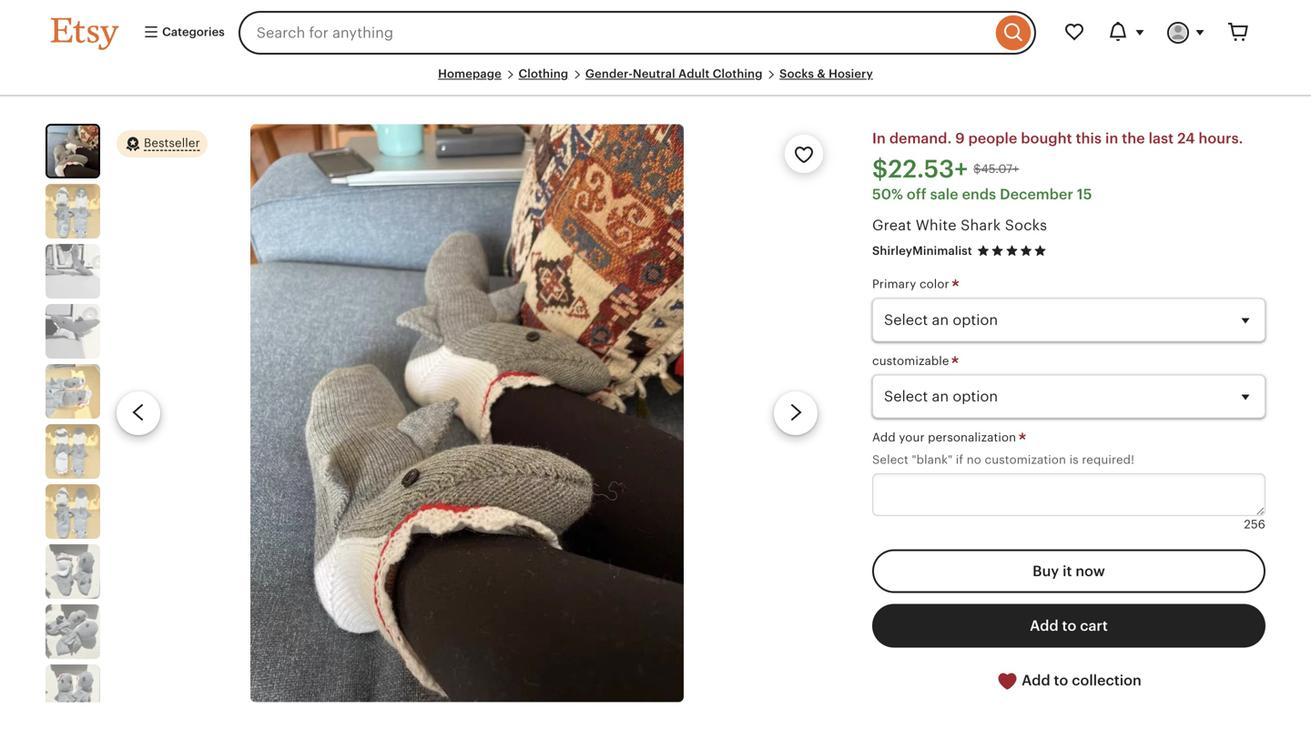 Task type: locate. For each thing, give the bounding box(es) containing it.
color
[[920, 278, 950, 291]]

socks
[[780, 67, 815, 81], [1006, 217, 1048, 234]]

great white shark socks image 7 image
[[46, 485, 100, 540]]

0 vertical spatial to
[[1063, 618, 1077, 634]]

sale
[[931, 186, 959, 203]]

great white shark socks image 8 image
[[46, 545, 100, 600]]

$22.53+ $45.07+
[[873, 155, 1020, 183]]

off
[[907, 186, 927, 203]]

shirleyminimalist link
[[873, 244, 973, 258]]

to inside button
[[1063, 618, 1077, 634]]

in demand. 9 people bought this in the last 24 hours.
[[873, 130, 1244, 147]]

to
[[1063, 618, 1077, 634], [1055, 673, 1069, 689]]

great white shark socks
[[873, 217, 1048, 234]]

1 vertical spatial add
[[1031, 618, 1059, 634]]

1 horizontal spatial clothing
[[713, 67, 763, 81]]

0 vertical spatial add
[[873, 431, 896, 445]]

demand.
[[890, 130, 952, 147]]

to inside button
[[1055, 673, 1069, 689]]

0 horizontal spatial clothing
[[519, 67, 569, 81]]

clothing
[[519, 67, 569, 81], [713, 67, 763, 81]]

1 horizontal spatial great white shark socks image 1 image
[[250, 124, 684, 703]]

adult
[[679, 67, 710, 81]]

now
[[1076, 563, 1106, 580]]

bestseller button
[[117, 130, 208, 159]]

None search field
[[238, 11, 1037, 55]]

cart
[[1081, 618, 1109, 634]]

add down add to cart button
[[1022, 673, 1051, 689]]

menu bar containing homepage
[[51, 66, 1261, 97]]

add to cart
[[1031, 618, 1109, 634]]

to left cart
[[1063, 618, 1077, 634]]

december
[[1001, 186, 1074, 203]]

it
[[1063, 563, 1073, 580]]

add
[[873, 431, 896, 445], [1031, 618, 1059, 634], [1022, 673, 1051, 689]]

add inside button
[[1031, 618, 1059, 634]]

homepage link
[[438, 67, 502, 81]]

great white shark socks image 5 image
[[46, 365, 100, 419]]

in
[[1106, 130, 1119, 147]]

"blank"
[[912, 453, 953, 467]]

9
[[956, 130, 966, 147]]

primary
[[873, 278, 917, 291]]

customizable
[[873, 354, 953, 368]]

categories banner
[[18, 0, 1294, 66]]

ends
[[963, 186, 997, 203]]

none search field inside categories banner
[[238, 11, 1037, 55]]

2 vertical spatial add
[[1022, 673, 1051, 689]]

socks down december
[[1006, 217, 1048, 234]]

hosiery
[[829, 67, 874, 81]]

select "blank" if no customization is required!
[[873, 453, 1135, 467]]

clothing right adult
[[713, 67, 763, 81]]

add inside button
[[1022, 673, 1051, 689]]

is
[[1070, 453, 1079, 467]]

0 horizontal spatial great white shark socks image 1 image
[[47, 126, 98, 177]]

socks left & at right
[[780, 67, 815, 81]]

50%
[[873, 186, 904, 203]]

homepage
[[438, 67, 502, 81]]

0 horizontal spatial socks
[[780, 67, 815, 81]]

add for add your personalization
[[873, 431, 896, 445]]

to left collection
[[1055, 673, 1069, 689]]

1 horizontal spatial socks
[[1006, 217, 1048, 234]]

categories
[[159, 25, 225, 39]]

1 vertical spatial to
[[1055, 673, 1069, 689]]

menu bar
[[51, 66, 1261, 97]]

gender-neutral adult clothing link
[[586, 67, 763, 81]]

categories button
[[129, 16, 233, 49]]

buy
[[1033, 563, 1060, 580]]

1 vertical spatial socks
[[1006, 217, 1048, 234]]

$45.07+
[[974, 162, 1020, 176]]

white
[[916, 217, 957, 234]]

great white shark socks image 10 image
[[46, 665, 100, 720]]

15
[[1078, 186, 1093, 203]]

clothing left gender-
[[519, 67, 569, 81]]

256
[[1245, 518, 1266, 532]]

add up select
[[873, 431, 896, 445]]

your
[[900, 431, 925, 445]]

clothing link
[[519, 67, 569, 81]]

add left cart
[[1031, 618, 1059, 634]]

the
[[1123, 130, 1146, 147]]

collection
[[1073, 673, 1142, 689]]

great white shark socks image 1 image
[[250, 124, 684, 703], [47, 126, 98, 177]]

0 vertical spatial socks
[[780, 67, 815, 81]]



Task type: describe. For each thing, give the bounding box(es) containing it.
this
[[1077, 130, 1102, 147]]

add for add to collection
[[1022, 673, 1051, 689]]

required!
[[1083, 453, 1135, 467]]

bestseller
[[144, 136, 200, 150]]

24
[[1178, 130, 1196, 147]]

neutral
[[633, 67, 676, 81]]

bought
[[1022, 130, 1073, 147]]

great
[[873, 217, 912, 234]]

great white shark socks image 6 image
[[46, 425, 100, 479]]

great white shark socks image 3 image
[[46, 244, 100, 299]]

Search for anything text field
[[238, 11, 992, 55]]

great white shark socks image 2 image
[[46, 184, 100, 239]]

socks inside menu bar
[[780, 67, 815, 81]]

add to cart button
[[873, 604, 1266, 648]]

if
[[956, 453, 964, 467]]

buy it now
[[1033, 563, 1106, 580]]

&
[[818, 67, 826, 81]]

add your personalization
[[873, 431, 1020, 445]]

great white shark socks image 9 image
[[46, 605, 100, 660]]

gender-neutral adult clothing
[[586, 67, 763, 81]]

2 clothing from the left
[[713, 67, 763, 81]]

customization
[[985, 453, 1067, 467]]

buy it now button
[[873, 550, 1266, 593]]

1 clothing from the left
[[519, 67, 569, 81]]

add to collection button
[[873, 659, 1266, 704]]

$22.53+
[[873, 155, 969, 183]]

last
[[1149, 130, 1175, 147]]

add for add to cart
[[1031, 618, 1059, 634]]

no
[[967, 453, 982, 467]]

select
[[873, 453, 909, 467]]

socks & hosiery link
[[780, 67, 874, 81]]

in
[[873, 130, 886, 147]]

to for collection
[[1055, 673, 1069, 689]]

great white shark socks image 4 image
[[46, 304, 100, 359]]

shirleyminimalist
[[873, 244, 973, 258]]

50% off sale ends december 15
[[873, 186, 1093, 203]]

personalization
[[929, 431, 1017, 445]]

people
[[969, 130, 1018, 147]]

shark
[[961, 217, 1002, 234]]

add to collection
[[1019, 673, 1142, 689]]

hours.
[[1199, 130, 1244, 147]]

gender-
[[586, 67, 633, 81]]

Add your personalization text field
[[873, 474, 1266, 517]]

socks & hosiery
[[780, 67, 874, 81]]

primary color
[[873, 278, 953, 291]]

to for cart
[[1063, 618, 1077, 634]]



Task type: vqa. For each thing, say whether or not it's contained in the screenshot.
"love"
no



